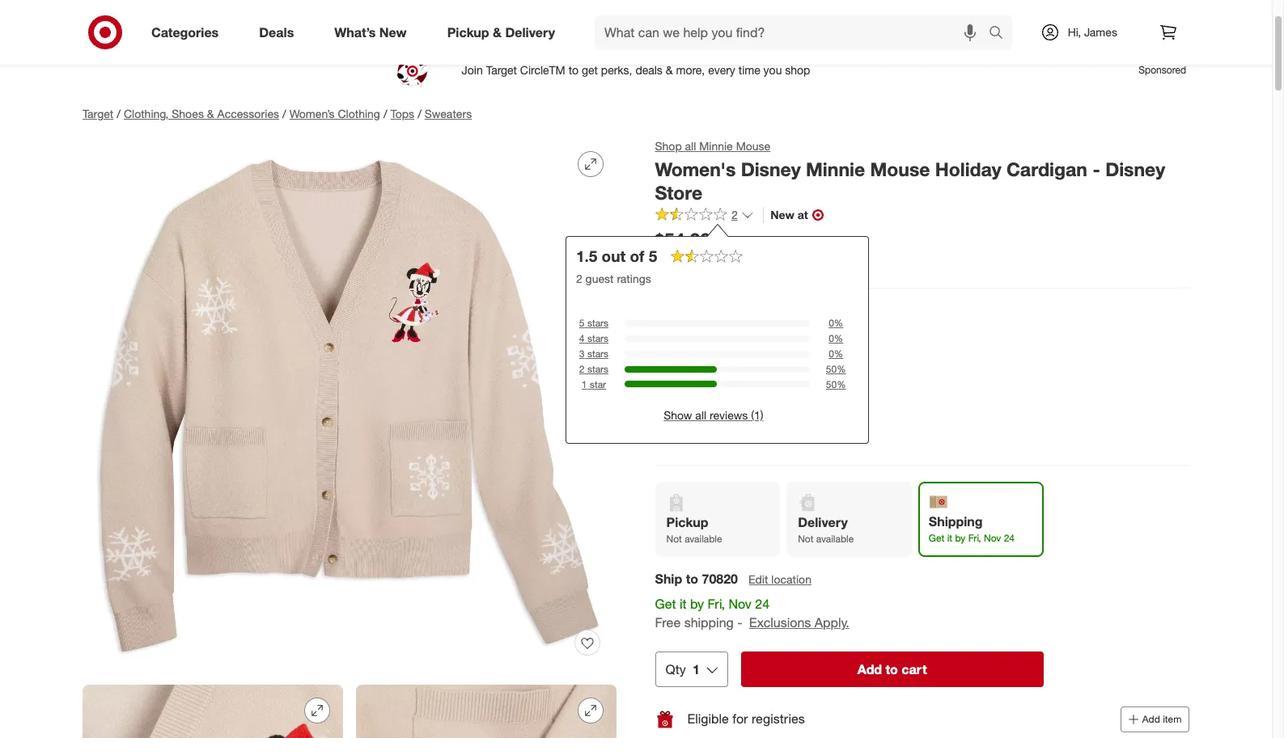 Task type: locate. For each thing, give the bounding box(es) containing it.
1 horizontal spatial get
[[929, 532, 945, 545]]

qty
[[666, 662, 687, 678]]

2 left the guest
[[576, 272, 583, 286]]

womens plus link
[[737, 333, 838, 369]]

1 vertical spatial 0
[[829, 333, 835, 345]]

1 horizontal spatial not
[[798, 533, 814, 545]]

0 vertical spatial it
[[948, 532, 953, 545]]

0 vertical spatial 1
[[582, 379, 588, 391]]

what's
[[334, 24, 376, 40]]

0 vertical spatial pickup
[[447, 24, 489, 40]]

0 vertical spatial -
[[1093, 158, 1101, 180]]

24 inside the "shipping get it by fri, nov 24"
[[1004, 532, 1015, 545]]

2 up $54.99 when purchased online
[[732, 208, 738, 222]]

/ left tops link
[[383, 107, 387, 121]]

available for pickup
[[685, 533, 723, 545]]

pickup
[[447, 24, 489, 40], [667, 515, 709, 531]]

1 50 from the top
[[826, 363, 837, 375]]

available inside delivery not available
[[817, 533, 854, 545]]

2 inside 2 link
[[732, 208, 738, 222]]

& left the find
[[630, 11, 637, 25]]

1 horizontal spatial add
[[1143, 714, 1161, 726]]

0 horizontal spatial fri,
[[708, 596, 725, 613]]

online
[[745, 256, 775, 270]]

1 horizontal spatial -
[[1093, 158, 1101, 180]]

it down the shipping
[[948, 532, 953, 545]]

1 horizontal spatial nov
[[984, 532, 1002, 545]]

$54.99 when purchased online
[[655, 229, 775, 270]]

delivery not available
[[798, 515, 854, 545]]

1 0 from the top
[[829, 318, 835, 330]]

delivery up location
[[798, 515, 848, 531]]

xl
[[686, 380, 703, 396], [752, 417, 768, 433]]

1 horizontal spatial pickup
[[667, 515, 709, 531]]

2 vertical spatial 2
[[580, 363, 585, 375]]

sweaters
[[425, 107, 472, 121]]

guest
[[586, 272, 614, 286]]

-
[[1093, 158, 1101, 180], [738, 615, 743, 631]]

1 vertical spatial 2
[[576, 272, 583, 286]]

& left save
[[493, 24, 502, 40]]

not for delivery
[[798, 533, 814, 545]]

disney
[[741, 158, 801, 180], [1106, 158, 1166, 180]]

0 horizontal spatial it
[[680, 596, 687, 613]]

store
[[655, 181, 703, 204]]

0 vertical spatial minnie
[[700, 139, 733, 153]]

0 horizontal spatial minnie
[[700, 139, 733, 153]]

1 vertical spatial -
[[738, 615, 743, 631]]

50 %
[[826, 363, 847, 375], [826, 379, 847, 391]]

delivery left on
[[505, 24, 555, 40]]

1 vertical spatial get
[[655, 596, 676, 613]]

& for target / clothing, shoes & accessories / women's clothing / tops / sweaters
[[207, 107, 214, 121]]

1 / from the left
[[117, 107, 121, 121]]

fri, inside the 'get it by fri, nov 24 free shipping - exclusions apply.'
[[708, 596, 725, 613]]

0 vertical spatial 5
[[649, 247, 658, 266]]

0 vertical spatial delivery
[[505, 24, 555, 40]]

- right shipping
[[738, 615, 743, 631]]

1 horizontal spatial by
[[956, 532, 966, 545]]

1 horizontal spatial 24
[[1004, 532, 1015, 545]]

all for show all reviews (1)
[[696, 409, 707, 422]]

1 right "qty"
[[693, 662, 700, 678]]

ship
[[655, 571, 683, 588]]

edit location
[[749, 573, 812, 587]]

5 up 4
[[580, 318, 585, 330]]

1 vertical spatial pickup
[[667, 515, 709, 531]]

1 horizontal spatial 5
[[649, 247, 658, 266]]

add inside 'button'
[[858, 662, 883, 678]]

1 horizontal spatial mouse
[[871, 158, 931, 180]]

1 vertical spatial minnie
[[806, 158, 866, 180]]

%
[[835, 318, 844, 330], [835, 333, 844, 345], [835, 348, 844, 360], [837, 363, 847, 375], [837, 379, 847, 391]]

it up free on the right of the page
[[680, 596, 687, 613]]

mouse
[[737, 139, 771, 153], [871, 158, 931, 180]]

delivery inside delivery not available
[[798, 515, 848, 531]]

4 stars from the top
[[588, 363, 609, 375]]

2 50 from the top
[[826, 379, 837, 391]]

1 vertical spatial group
[[654, 379, 1190, 449]]

get up free on the right of the page
[[655, 596, 676, 613]]

0 vertical spatial 2
[[732, 208, 738, 222]]

1 50 % from the top
[[826, 363, 847, 375]]

50
[[826, 363, 837, 375], [826, 379, 837, 391]]

1 0 % from the top
[[829, 318, 844, 330]]

all inside button
[[696, 409, 707, 422]]

1 horizontal spatial fri,
[[969, 532, 982, 545]]

0 vertical spatial by
[[956, 532, 966, 545]]

1 vertical spatial 1
[[693, 662, 700, 678]]

5
[[649, 247, 658, 266], [580, 318, 585, 330]]

0 % for 5 stars
[[829, 318, 844, 330]]

all right shop
[[685, 139, 697, 153]]

0 horizontal spatial 24
[[756, 596, 770, 613]]

/ right target
[[117, 107, 121, 121]]

1 available from the left
[[685, 533, 723, 545]]

& for save on top gifts & find new deals each week. start saving
[[630, 11, 637, 25]]

stars up 4 stars
[[588, 318, 609, 330]]

1 star
[[582, 379, 607, 391]]

by up shipping
[[691, 596, 705, 613]]

week.
[[744, 11, 774, 25]]

0 horizontal spatial new
[[379, 24, 407, 40]]

0 vertical spatial group
[[654, 305, 1190, 375]]

1 vertical spatial fri,
[[708, 596, 725, 613]]

0 vertical spatial 0 %
[[829, 318, 844, 330]]

1 vertical spatial by
[[691, 596, 705, 613]]

stars up star
[[588, 363, 609, 375]]

to for cart
[[886, 662, 899, 678]]

all inside shop all minnie mouse women's disney minnie mouse holiday cardigan - disney store
[[685, 139, 697, 153]]

not up ship
[[667, 533, 682, 545]]

1 vertical spatial 50
[[826, 379, 837, 391]]

1 horizontal spatial available
[[817, 533, 854, 545]]

2 stars from the top
[[588, 333, 609, 345]]

delivery
[[505, 24, 555, 40], [798, 515, 848, 531]]

gifts
[[605, 11, 627, 25]]

group
[[683, 306, 720, 322]]

fri, down the shipping
[[969, 532, 982, 545]]

apply.
[[815, 615, 850, 631]]

add inside button
[[1143, 714, 1161, 726]]

0 vertical spatial all
[[685, 139, 697, 153]]

0 vertical spatial 50
[[826, 363, 837, 375]]

$54.99
[[655, 229, 711, 251]]

pickup inside 'pickup not available'
[[667, 515, 709, 531]]

tops link
[[390, 107, 414, 121]]

add left cart
[[858, 662, 883, 678]]

1 vertical spatial 0 %
[[829, 333, 844, 345]]

0 vertical spatial mouse
[[737, 139, 771, 153]]

0 horizontal spatial 1
[[582, 379, 588, 391]]

minnie up the "women's"
[[700, 139, 733, 153]]

0 for 4 stars
[[829, 333, 835, 345]]

deals
[[259, 24, 294, 40]]

2 0 % from the top
[[829, 333, 844, 345]]

stars for 3 stars
[[588, 348, 609, 360]]

2 horizontal spatial &
[[630, 11, 637, 25]]

by down the shipping
[[956, 532, 966, 545]]

to left cart
[[886, 662, 899, 678]]

group
[[654, 305, 1190, 375], [654, 379, 1190, 449]]

0 vertical spatial nov
[[984, 532, 1002, 545]]

1 horizontal spatial minnie
[[806, 158, 866, 180]]

1 horizontal spatial delivery
[[798, 515, 848, 531]]

fri, up shipping
[[708, 596, 725, 613]]

advertisement region
[[70, 51, 1203, 90]]

minnie
[[700, 139, 733, 153], [806, 158, 866, 180]]

not inside delivery not available
[[798, 533, 814, 545]]

0 vertical spatial get
[[929, 532, 945, 545]]

size up show
[[655, 380, 680, 396]]

to
[[686, 571, 699, 588], [886, 662, 899, 678]]

1 vertical spatial mouse
[[871, 158, 931, 180]]

1 vertical spatial all
[[696, 409, 707, 422]]

all left l
[[696, 409, 707, 422]]

exclusions apply. link
[[750, 615, 850, 631]]

& right shoes
[[207, 107, 214, 121]]

% for 4 stars
[[835, 333, 844, 345]]

0 horizontal spatial by
[[691, 596, 705, 613]]

2 not from the left
[[798, 533, 814, 545]]

womens left plus in the top right of the page
[[748, 343, 798, 359]]

all for shop all minnie mouse women's disney minnie mouse holiday cardigan - disney store
[[685, 139, 697, 153]]

nov inside the 'get it by fri, nov 24 free shipping - exclusions apply.'
[[729, 596, 752, 613]]

1 vertical spatial 50 %
[[826, 379, 847, 391]]

2 0 from the top
[[829, 333, 835, 345]]

not inside 'pickup not available'
[[667, 533, 682, 545]]

clothing
[[338, 107, 380, 121]]

not
[[667, 533, 682, 545], [798, 533, 814, 545]]

hi,
[[1068, 25, 1081, 39]]

1 stars from the top
[[588, 318, 609, 330]]

1 left star
[[582, 379, 588, 391]]

by inside the "shipping get it by fri, nov 24"
[[956, 532, 966, 545]]

of
[[630, 247, 645, 266]]

add left item
[[1143, 714, 1161, 726]]

womens for womens plus
[[748, 343, 798, 359]]

1 vertical spatial to
[[886, 662, 899, 678]]

0 horizontal spatial add
[[858, 662, 883, 678]]

1 horizontal spatial it
[[948, 532, 953, 545]]

nov
[[984, 532, 1002, 545], [729, 596, 752, 613]]

50 for star
[[826, 379, 837, 391]]

% for 3 stars
[[835, 348, 844, 360]]

item
[[1163, 714, 1182, 726]]

size
[[655, 306, 680, 322], [655, 380, 680, 396], [710, 381, 731, 395]]

1 horizontal spatial to
[[886, 662, 899, 678]]

new
[[379, 24, 407, 40], [771, 208, 795, 222]]

show all reviews (1)
[[664, 409, 764, 422]]

0 vertical spatial add
[[858, 662, 883, 678]]

to right ship
[[686, 571, 699, 588]]

stars for 5 stars
[[588, 318, 609, 330]]

target link
[[83, 107, 114, 121]]

1 not from the left
[[667, 533, 682, 545]]

1 vertical spatial nov
[[729, 596, 752, 613]]

m link
[[657, 407, 693, 443]]

0 horizontal spatial available
[[685, 533, 723, 545]]

0 horizontal spatial -
[[738, 615, 743, 631]]

1 vertical spatial 24
[[756, 596, 770, 613]]

- right cardigan
[[1093, 158, 1101, 180]]

stars up "2 stars"
[[588, 348, 609, 360]]

stars
[[588, 318, 609, 330], [588, 333, 609, 345], [588, 348, 609, 360], [588, 363, 609, 375]]

2 / from the left
[[282, 107, 286, 121]]

0 vertical spatial new
[[379, 24, 407, 40]]

70820
[[702, 571, 738, 588]]

0 horizontal spatial pickup
[[447, 24, 489, 40]]

3 stars from the top
[[588, 348, 609, 360]]

stars for 4 stars
[[588, 333, 609, 345]]

top
[[585, 11, 601, 25]]

qty 1
[[666, 662, 700, 678]]

pickup for &
[[447, 24, 489, 40]]

5 right of
[[649, 247, 658, 266]]

on
[[569, 11, 582, 25]]

0 horizontal spatial 5
[[580, 318, 585, 330]]

4 / from the left
[[418, 107, 421, 121]]

0 vertical spatial 50 %
[[826, 363, 847, 375]]

1 vertical spatial xl
[[752, 417, 768, 433]]

new right what's at the top left of the page
[[379, 24, 407, 40]]

womens down group
[[668, 343, 720, 359]]

womens inside "link"
[[668, 343, 720, 359]]

0 horizontal spatial nov
[[729, 596, 752, 613]]

size left group
[[655, 306, 680, 322]]

2 disney from the left
[[1106, 158, 1166, 180]]

0 vertical spatial 0
[[829, 318, 835, 330]]

stars up 3 stars
[[588, 333, 609, 345]]

0 vertical spatial to
[[686, 571, 699, 588]]

0 vertical spatial 24
[[1004, 532, 1015, 545]]

eligible
[[688, 712, 729, 728]]

0 horizontal spatial not
[[667, 533, 682, 545]]

/ left the women's
[[282, 107, 286, 121]]

0 horizontal spatial xl
[[686, 380, 703, 396]]

0 horizontal spatial get
[[655, 596, 676, 613]]

(1)
[[752, 409, 764, 422]]

1 vertical spatial it
[[680, 596, 687, 613]]

1 horizontal spatial disney
[[1106, 158, 1166, 180]]

1 vertical spatial delivery
[[798, 515, 848, 531]]

1 vertical spatial add
[[1143, 714, 1161, 726]]

1 vertical spatial new
[[771, 208, 795, 222]]

stars for 2 stars
[[588, 363, 609, 375]]

xl up show
[[686, 380, 703, 396]]

james
[[1084, 25, 1118, 39]]

l
[[713, 417, 721, 433]]

3 0 % from the top
[[829, 348, 844, 360]]

xl right reviews
[[752, 417, 768, 433]]

4 stars
[[580, 333, 609, 345]]

women's clothing link
[[289, 107, 380, 121]]

1 horizontal spatial xl
[[752, 417, 768, 433]]

to inside 'button'
[[886, 662, 899, 678]]

0 vertical spatial xl
[[686, 380, 703, 396]]

1 group from the top
[[654, 305, 1190, 375]]

0 horizontal spatial disney
[[741, 158, 801, 180]]

0 vertical spatial fri,
[[969, 532, 982, 545]]

pickup & delivery link
[[433, 15, 575, 50]]

1 vertical spatial 5
[[580, 318, 585, 330]]

0 horizontal spatial to
[[686, 571, 699, 588]]

2 vertical spatial 0
[[829, 348, 835, 360]]

3 0 from the top
[[829, 348, 835, 360]]

get down the shipping
[[929, 532, 945, 545]]

2 available from the left
[[817, 533, 854, 545]]

clothing, shoes & accessories link
[[124, 107, 279, 121]]

% for 1 star
[[837, 379, 847, 391]]

fri,
[[969, 532, 982, 545], [708, 596, 725, 613]]

available inside 'pickup not available'
[[685, 533, 723, 545]]

add to cart
[[858, 662, 927, 678]]

size left the chart
[[710, 381, 731, 395]]

2 down 3
[[580, 363, 585, 375]]

2 50 % from the top
[[826, 379, 847, 391]]

new
[[662, 11, 683, 25]]

1 horizontal spatial 1
[[693, 662, 700, 678]]

2 group from the top
[[654, 379, 1190, 449]]

registries
[[752, 712, 805, 728]]

not up location
[[798, 533, 814, 545]]

find
[[640, 11, 659, 25]]

it inside the "shipping get it by fri, nov 24"
[[948, 532, 953, 545]]

&
[[630, 11, 637, 25], [493, 24, 502, 40], [207, 107, 214, 121]]

get inside the "shipping get it by fri, nov 24"
[[929, 532, 945, 545]]

0 horizontal spatial &
[[207, 107, 214, 121]]

minnie up at at right top
[[806, 158, 866, 180]]

image gallery element
[[83, 138, 617, 739]]

new left at at right top
[[771, 208, 795, 222]]

2 vertical spatial 0 %
[[829, 348, 844, 360]]

womens for womens "link"
[[668, 343, 720, 359]]

/ right tops link
[[418, 107, 421, 121]]

new at
[[771, 208, 809, 222]]



Task type: describe. For each thing, give the bounding box(es) containing it.
pickup for not
[[667, 515, 709, 531]]

free
[[655, 615, 681, 631]]

0 horizontal spatial mouse
[[737, 139, 771, 153]]

reviews
[[710, 409, 748, 422]]

not for pickup
[[667, 533, 682, 545]]

get inside the 'get it by fri, nov 24 free shipping - exclusions apply.'
[[655, 596, 676, 613]]

shipping
[[685, 615, 734, 631]]

size for size group womens
[[655, 306, 680, 322]]

show
[[664, 409, 693, 422]]

2 link
[[655, 208, 754, 226]]

tops
[[390, 107, 414, 121]]

add for add item
[[1143, 714, 1161, 726]]

cardigan
[[1007, 158, 1088, 180]]

24 inside the 'get it by fri, nov 24 free shipping - exclusions apply.'
[[756, 596, 770, 613]]

- inside the 'get it by fri, nov 24 free shipping - exclusions apply.'
[[738, 615, 743, 631]]

3
[[580, 348, 585, 360]]

add item button
[[1121, 707, 1190, 733]]

womens link
[[657, 333, 731, 369]]

start
[[777, 11, 804, 25]]

each
[[716, 11, 741, 25]]

0 horizontal spatial delivery
[[505, 24, 555, 40]]

holiday
[[936, 158, 1002, 180]]

save
[[541, 11, 566, 25]]

purchased
[[688, 256, 742, 270]]

edit location button
[[748, 571, 813, 589]]

plus
[[802, 343, 827, 359]]

nov inside the "shipping get it by fri, nov 24"
[[984, 532, 1002, 545]]

shoes
[[172, 107, 204, 121]]

show all reviews (1) button
[[664, 408, 764, 424]]

- inside shop all minnie mouse women's disney minnie mouse holiday cardigan - disney store
[[1093, 158, 1101, 180]]

add for add to cart
[[858, 662, 883, 678]]

edit
[[749, 573, 769, 587]]

xl link
[[741, 407, 779, 443]]

fri, inside the "shipping get it by fri, nov 24"
[[969, 532, 982, 545]]

target
[[83, 107, 114, 121]]

available for delivery
[[817, 533, 854, 545]]

women&#39;s disney minnie mouse holiday cardigan - disney store, 1 of 5 image
[[83, 138, 617, 672]]

0 % for 3 stars
[[829, 348, 844, 360]]

size xl size chart
[[655, 380, 761, 396]]

shipping
[[929, 514, 983, 530]]

add to cart button
[[741, 652, 1044, 688]]

hi, james
[[1068, 25, 1118, 39]]

at
[[798, 208, 809, 222]]

star
[[590, 379, 607, 391]]

1.5 out of 5
[[576, 247, 658, 266]]

2 for 2 stars
[[580, 363, 585, 375]]

50 % for stars
[[826, 363, 847, 375]]

target / clothing, shoes & accessories / women's clothing / tops / sweaters
[[83, 107, 472, 121]]

pickup & delivery
[[447, 24, 555, 40]]

3 stars
[[580, 348, 609, 360]]

2 for 2
[[732, 208, 738, 222]]

shop all minnie mouse women's disney minnie mouse holiday cardigan - disney store
[[655, 139, 1166, 204]]

1.5
[[576, 247, 598, 266]]

women&#39;s disney minnie mouse holiday cardigan - disney store, 3 of 5 image
[[356, 685, 617, 739]]

group containing size
[[654, 379, 1190, 449]]

deals link
[[245, 15, 314, 50]]

categories
[[151, 24, 219, 40]]

l link
[[699, 407, 735, 443]]

women&#39;s disney minnie mouse holiday cardigan - disney store, 2 of 5 image
[[83, 685, 343, 739]]

to for 70820
[[686, 571, 699, 588]]

clothing,
[[124, 107, 169, 121]]

eligible for registries
[[688, 712, 805, 728]]

0 for 3 stars
[[829, 348, 835, 360]]

1 horizontal spatial &
[[493, 24, 502, 40]]

women's
[[655, 158, 736, 180]]

what's new
[[334, 24, 407, 40]]

3 / from the left
[[383, 107, 387, 121]]

what's new link
[[321, 15, 427, 50]]

0 % for 4 stars
[[829, 333, 844, 345]]

2 stars
[[580, 363, 609, 375]]

shop
[[655, 139, 682, 153]]

search button
[[981, 15, 1020, 53]]

1 horizontal spatial new
[[771, 208, 795, 222]]

new inside what's new link
[[379, 24, 407, 40]]

womens plus
[[748, 343, 827, 359]]

pickup not available
[[667, 515, 723, 545]]

50 for stars
[[826, 363, 837, 375]]

m
[[669, 417, 681, 433]]

accessories
[[217, 107, 279, 121]]

add item
[[1143, 714, 1182, 726]]

What can we help you find? suggestions appear below search field
[[595, 15, 993, 50]]

get it by fri, nov 24 free shipping - exclusions apply.
[[655, 596, 850, 631]]

exclusions
[[750, 615, 811, 631]]

2 for 2 guest ratings
[[576, 272, 583, 286]]

1 disney from the left
[[741, 158, 801, 180]]

size inside size xl size chart
[[710, 381, 731, 395]]

group containing size group
[[654, 305, 1190, 375]]

search
[[981, 26, 1020, 42]]

size chart button
[[709, 380, 762, 397]]

50 % for star
[[826, 379, 847, 391]]

shipping get it by fri, nov 24
[[929, 514, 1015, 545]]

deals
[[686, 11, 713, 25]]

size for size xl size chart
[[655, 380, 680, 396]]

2 guest ratings
[[576, 272, 652, 286]]

0 for 5 stars
[[829, 318, 835, 330]]

cart
[[902, 662, 927, 678]]

chart
[[734, 381, 761, 395]]

women's
[[289, 107, 335, 121]]

save on top gifts & find new deals each week. start saving
[[541, 11, 842, 25]]

for
[[733, 712, 748, 728]]

% for 5 stars
[[835, 318, 844, 330]]

sweaters link
[[425, 107, 472, 121]]

categories link
[[138, 15, 239, 50]]

by inside the 'get it by fri, nov 24 free shipping - exclusions apply.'
[[691, 596, 705, 613]]

% for 2 stars
[[837, 363, 847, 375]]

out
[[602, 247, 626, 266]]

womens up womens plus link
[[726, 306, 779, 322]]

location
[[772, 573, 812, 587]]

5 stars
[[580, 318, 609, 330]]

it inside the 'get it by fri, nov 24 free shipping - exclusions apply.'
[[680, 596, 687, 613]]

4
[[580, 333, 585, 345]]



Task type: vqa. For each thing, say whether or not it's contained in the screenshot.
2's 2
yes



